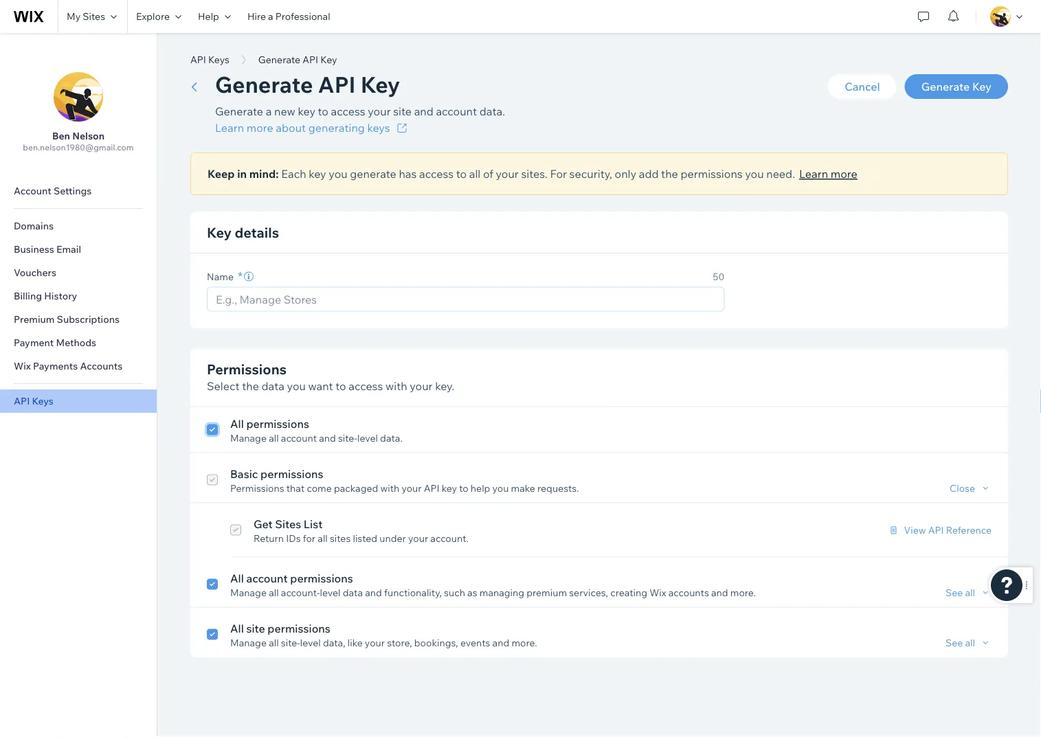 Task type: locate. For each thing, give the bounding box(es) containing it.
learn more about generating keys link
[[215, 120, 505, 136]]

0 vertical spatial access
[[331, 105, 366, 118]]

the right add
[[661, 167, 678, 181]]

0 vertical spatial site-
[[338, 432, 357, 444]]

0 horizontal spatial data.
[[380, 432, 403, 444]]

sites
[[83, 10, 105, 22], [275, 517, 301, 531]]

0 vertical spatial level
[[357, 432, 378, 444]]

more left about
[[247, 121, 273, 135]]

2 vertical spatial level
[[300, 637, 321, 649]]

permissions up basic permissions
[[246, 417, 309, 431]]

services,
[[569, 587, 608, 599]]

site down all account permissions
[[246, 622, 265, 636]]

sites inside get sites list return ids for all sites listed under your account.
[[275, 517, 301, 531]]

1 horizontal spatial data.
[[480, 105, 505, 118]]

2 vertical spatial all
[[230, 622, 244, 636]]

0 horizontal spatial wix
[[14, 360, 31, 372]]

view api reference link
[[888, 524, 992, 537]]

access
[[331, 105, 366, 118], [419, 167, 454, 181], [349, 379, 383, 393]]

0 vertical spatial manage
[[230, 432, 267, 444]]

0 horizontal spatial sites
[[83, 10, 105, 22]]

0 vertical spatial the
[[661, 167, 678, 181]]

0 vertical spatial data
[[262, 379, 285, 393]]

data up like
[[343, 587, 363, 599]]

0 vertical spatial more
[[247, 121, 273, 135]]

all account permissions
[[230, 572, 353, 585]]

to right want
[[336, 379, 346, 393]]

0 vertical spatial wix
[[14, 360, 31, 372]]

0 vertical spatial site
[[393, 105, 412, 118]]

and up the come
[[319, 432, 336, 444]]

2 vertical spatial key
[[442, 482, 457, 494]]

key
[[321, 54, 337, 66], [361, 70, 400, 98], [973, 80, 992, 94], [207, 224, 232, 241]]

history
[[44, 290, 77, 302]]

1 vertical spatial more.
[[512, 637, 537, 649]]

premium subscriptions link
[[0, 308, 157, 331]]

0 vertical spatial key
[[298, 105, 316, 118]]

None checkbox
[[207, 416, 992, 444], [230, 516, 241, 545], [207, 570, 992, 599], [207, 416, 992, 444], [230, 516, 241, 545], [207, 570, 992, 599]]

learn more about generating keys
[[215, 121, 390, 135]]

0 vertical spatial a
[[268, 10, 273, 22]]

come
[[307, 482, 332, 494]]

data. up permissions that come packaged with your api key to help you make requests. at the bottom of page
[[380, 432, 403, 444]]

more right need.
[[831, 167, 858, 181]]

view api reference
[[904, 524, 992, 536]]

billing
[[14, 290, 42, 302]]

see all for all site permissions
[[946, 637, 976, 649]]

50
[[713, 271, 725, 283]]

and
[[414, 105, 434, 118], [319, 432, 336, 444], [365, 587, 382, 599], [712, 587, 728, 599], [493, 637, 510, 649]]

details
[[235, 224, 279, 241]]

2 see all button from the top
[[946, 637, 992, 649]]

and up the has
[[414, 105, 434, 118]]

generate api key inside button
[[258, 54, 337, 66]]

0 horizontal spatial api keys
[[14, 395, 53, 407]]

wix right the creating at bottom right
[[650, 587, 667, 599]]

1 see all button from the top
[[946, 587, 992, 599]]

1 vertical spatial a
[[266, 105, 272, 118]]

0 vertical spatial data.
[[480, 105, 505, 118]]

see all button for all account permissions
[[946, 587, 992, 599]]

1 vertical spatial api keys
[[14, 395, 53, 407]]

1 vertical spatial site-
[[281, 637, 300, 649]]

api down wix payments accounts
[[14, 395, 30, 407]]

see
[[946, 587, 963, 599], [946, 637, 963, 649]]

close button
[[950, 482, 992, 495]]

1 vertical spatial the
[[242, 379, 259, 393]]

your right under
[[408, 532, 428, 545]]

access up generating
[[331, 105, 366, 118]]

a for new
[[266, 105, 272, 118]]

api
[[190, 54, 206, 66], [303, 54, 318, 66], [318, 70, 356, 98], [14, 395, 30, 407], [424, 482, 440, 494], [929, 524, 944, 536]]

manage down "all site permissions"
[[230, 637, 267, 649]]

with left key. on the left bottom of the page
[[386, 379, 407, 393]]

hire a professional
[[247, 10, 330, 22]]

1 horizontal spatial keys
[[208, 54, 229, 66]]

permissions down basic
[[230, 482, 284, 494]]

payments
[[33, 360, 78, 372]]

you left need.
[[745, 167, 764, 181]]

in
[[237, 167, 247, 181]]

account settings
[[14, 185, 92, 197]]

packaged
[[334, 482, 378, 494]]

1 horizontal spatial more.
[[731, 587, 756, 599]]

generate
[[350, 167, 397, 181]]

generate api key button
[[251, 50, 344, 70]]

1 vertical spatial see
[[946, 637, 963, 649]]

a left new
[[266, 105, 272, 118]]

sites up ids in the bottom of the page
[[275, 517, 301, 531]]

key right each
[[309, 167, 326, 181]]

permissions up that
[[261, 467, 324, 481]]

and left functionality,
[[365, 587, 382, 599]]

a right hire on the top of page
[[268, 10, 273, 22]]

to left of
[[456, 167, 467, 181]]

level up packaged
[[357, 432, 378, 444]]

api keys link
[[0, 390, 157, 413]]

generate api key down "generate api key" button
[[215, 70, 400, 98]]

and right events
[[493, 637, 510, 649]]

key left help
[[442, 482, 457, 494]]

keys down help button
[[208, 54, 229, 66]]

access right want
[[349, 379, 383, 393]]

keys inside sidebar element
[[32, 395, 53, 407]]

more. right accounts
[[731, 587, 756, 599]]

1 vertical spatial account
[[281, 432, 317, 444]]

keys for api keys link
[[32, 395, 53, 407]]

1 horizontal spatial learn
[[800, 167, 829, 181]]

0 vertical spatial all
[[230, 417, 244, 431]]

1 vertical spatial see all
[[946, 637, 976, 649]]

all inside all permissions manage all account and site-level data.
[[230, 417, 244, 431]]

each
[[281, 167, 306, 181]]

E.g., Manage Stores field
[[212, 288, 720, 311]]

generate api key down professional
[[258, 54, 337, 66]]

1 horizontal spatial site-
[[338, 432, 357, 444]]

want
[[308, 379, 333, 393]]

manage all account-level data and functionality, such as managing premium services, creating wix accounts and more.
[[230, 587, 756, 599]]

0 vertical spatial sites
[[83, 10, 105, 22]]

nelson
[[72, 130, 105, 142]]

1 vertical spatial permissions
[[230, 482, 284, 494]]

1 manage from the top
[[230, 432, 267, 444]]

2 see all from the top
[[946, 637, 976, 649]]

generate api key
[[258, 54, 337, 66], [215, 70, 400, 98]]

learn
[[215, 121, 244, 135], [800, 167, 829, 181]]

security,
[[570, 167, 613, 181]]

keys down payments
[[32, 395, 53, 407]]

key details
[[207, 224, 279, 241]]

list
[[304, 517, 323, 531]]

billing history link
[[0, 285, 157, 308]]

permissions inside all permissions manage all account and site-level data.
[[246, 417, 309, 431]]

None checkbox
[[207, 466, 218, 495], [207, 620, 992, 649], [207, 466, 218, 495], [207, 620, 992, 649]]

1 vertical spatial sites
[[275, 517, 301, 531]]

permissions up select at left
[[207, 361, 287, 378]]

level
[[357, 432, 378, 444], [320, 587, 341, 599], [300, 637, 321, 649]]

1 vertical spatial keys
[[32, 395, 53, 407]]

has
[[399, 167, 417, 181]]

explore
[[136, 10, 170, 22]]

sidebar element
[[0, 33, 157, 738]]

data left want
[[262, 379, 285, 393]]

1 all from the top
[[230, 417, 244, 431]]

data
[[262, 379, 285, 393], [343, 587, 363, 599]]

1 vertical spatial data.
[[380, 432, 403, 444]]

cancel
[[845, 80, 881, 94]]

0 vertical spatial see all
[[946, 587, 976, 599]]

a inside "hire a professional" "link"
[[268, 10, 273, 22]]

sites.
[[521, 167, 548, 181]]

1 see all from the top
[[946, 587, 976, 599]]

learn more link
[[800, 166, 858, 182]]

managing
[[480, 587, 525, 599]]

api inside sidebar element
[[14, 395, 30, 407]]

0 vertical spatial see
[[946, 587, 963, 599]]

1 see from the top
[[946, 587, 963, 599]]

permissions for permissions that come packaged with your api key to help you make requests.
[[230, 482, 284, 494]]

1 horizontal spatial wix
[[650, 587, 667, 599]]

functionality,
[[384, 587, 442, 599]]

generate key button
[[905, 74, 1009, 99]]

see all button for all site permissions
[[946, 637, 992, 649]]

you left want
[[287, 379, 306, 393]]

site up the learn more about generating keys link on the left
[[393, 105, 412, 118]]

keep
[[208, 167, 235, 181]]

1 vertical spatial all
[[230, 572, 244, 585]]

manage for site
[[230, 637, 267, 649]]

a
[[268, 10, 273, 22], [266, 105, 272, 118]]

1 horizontal spatial more
[[831, 167, 858, 181]]

billing history
[[14, 290, 77, 302]]

my
[[67, 10, 81, 22]]

sites right my
[[83, 10, 105, 22]]

0 vertical spatial keys
[[208, 54, 229, 66]]

3 all from the top
[[230, 622, 244, 636]]

your right like
[[365, 637, 385, 649]]

to
[[318, 105, 329, 118], [456, 167, 467, 181], [336, 379, 346, 393], [459, 482, 469, 494]]

api keys down payments
[[14, 395, 53, 407]]

ids
[[286, 532, 301, 545]]

payment
[[14, 337, 54, 349]]

2 manage from the top
[[230, 587, 267, 599]]

site- down "all site permissions"
[[281, 637, 300, 649]]

0 vertical spatial generate api key
[[258, 54, 337, 66]]

all
[[469, 167, 481, 181], [269, 432, 279, 444], [318, 532, 328, 545], [269, 587, 279, 599], [966, 587, 976, 599], [269, 637, 279, 649], [966, 637, 976, 649]]

permissions
[[207, 361, 287, 378], [230, 482, 284, 494]]

access right the has
[[419, 167, 454, 181]]

0 vertical spatial api keys
[[190, 54, 229, 66]]

2 vertical spatial manage
[[230, 637, 267, 649]]

0 horizontal spatial the
[[242, 379, 259, 393]]

api keys
[[190, 54, 229, 66], [14, 395, 53, 407]]

0 vertical spatial more.
[[731, 587, 756, 599]]

0 horizontal spatial data
[[262, 379, 285, 393]]

mind:
[[249, 167, 279, 181]]

data. inside all permissions manage all account and site-level data.
[[380, 432, 403, 444]]

2 all from the top
[[230, 572, 244, 585]]

3 manage from the top
[[230, 637, 267, 649]]

0 vertical spatial permissions
[[207, 361, 287, 378]]

more
[[247, 121, 273, 135], [831, 167, 858, 181]]

with right packaged
[[381, 482, 400, 494]]

key up learn more about generating keys
[[298, 105, 316, 118]]

keys inside button
[[208, 54, 229, 66]]

to up generating
[[318, 105, 329, 118]]

level down all account permissions
[[320, 587, 341, 599]]

permissions down account-
[[268, 622, 331, 636]]

1 vertical spatial wix
[[650, 587, 667, 599]]

learn up keep
[[215, 121, 244, 135]]

permissions up account-
[[290, 572, 353, 585]]

2 vertical spatial access
[[349, 379, 383, 393]]

generate key
[[922, 80, 992, 94]]

site- up packaged
[[338, 432, 357, 444]]

site-
[[338, 432, 357, 444], [281, 637, 300, 649]]

permissions inside permissions select the data you want to access with your key.
[[207, 361, 287, 378]]

1 horizontal spatial api keys
[[190, 54, 229, 66]]

0 vertical spatial see all button
[[946, 587, 992, 599]]

learn right need.
[[800, 167, 829, 181]]

api keys inside button
[[190, 54, 229, 66]]

1 horizontal spatial data
[[343, 587, 363, 599]]

2 see from the top
[[946, 637, 963, 649]]

keys for api keys button
[[208, 54, 229, 66]]

api keys down help at the left of page
[[190, 54, 229, 66]]

wix down payment
[[14, 360, 31, 372]]

keep in mind: each key you generate has access to all of your sites. for security, only add the permissions you need. learn more
[[208, 167, 858, 181]]

api keys inside sidebar element
[[14, 395, 53, 407]]

1 vertical spatial site
[[246, 622, 265, 636]]

0 vertical spatial with
[[386, 379, 407, 393]]

generate
[[258, 54, 301, 66], [215, 70, 313, 98], [922, 80, 970, 94], [215, 105, 263, 118]]

0 vertical spatial learn
[[215, 121, 244, 135]]

manage down all account permissions
[[230, 587, 267, 599]]

1 horizontal spatial sites
[[275, 517, 301, 531]]

permissions
[[681, 167, 743, 181], [246, 417, 309, 431], [261, 467, 324, 481], [290, 572, 353, 585], [268, 622, 331, 636]]

api right view
[[929, 524, 944, 536]]

0 horizontal spatial site
[[246, 622, 265, 636]]

the right select at left
[[242, 379, 259, 393]]

get sites list return ids for all sites listed under your account.
[[254, 517, 469, 545]]

0 horizontal spatial keys
[[32, 395, 53, 407]]

1 vertical spatial see all button
[[946, 637, 992, 649]]

1 vertical spatial manage
[[230, 587, 267, 599]]

level left data,
[[300, 637, 321, 649]]

more. right events
[[512, 637, 537, 649]]

settings
[[54, 185, 92, 197]]

methods
[[56, 337, 96, 349]]

manage up basic
[[230, 432, 267, 444]]

your left key. on the left bottom of the page
[[410, 379, 433, 393]]

data. up of
[[480, 105, 505, 118]]

1 vertical spatial level
[[320, 587, 341, 599]]

ben.nelson1980@gmail.com
[[23, 142, 134, 153]]



Task type: describe. For each thing, give the bounding box(es) containing it.
you left generate
[[329, 167, 348, 181]]

wix payments accounts
[[14, 360, 123, 372]]

events
[[461, 637, 491, 649]]

api down professional
[[303, 54, 318, 66]]

vouchers link
[[0, 261, 157, 285]]

premium
[[527, 587, 567, 599]]

add
[[639, 167, 659, 181]]

all permissions manage all account and site-level data.
[[230, 417, 403, 444]]

ben nelson ben.nelson1980@gmail.com
[[23, 130, 134, 153]]

cancel button
[[829, 74, 897, 99]]

1 vertical spatial key
[[309, 167, 326, 181]]

all for all permissions manage all account and site-level data.
[[230, 417, 244, 431]]

manage all site-level data, like your store, bookings, events and more.
[[230, 637, 537, 649]]

accounts
[[669, 587, 709, 599]]

business email
[[14, 243, 81, 255]]

sites
[[330, 532, 351, 545]]

under
[[380, 532, 406, 545]]

see for all site permissions
[[946, 637, 963, 649]]

business
[[14, 243, 54, 255]]

2 vertical spatial account
[[246, 572, 288, 585]]

account.
[[431, 532, 469, 545]]

generating
[[309, 121, 365, 135]]

subscriptions
[[57, 314, 120, 326]]

as
[[468, 587, 478, 599]]

name *
[[207, 269, 243, 284]]

sites for my
[[83, 10, 105, 22]]

only
[[615, 167, 637, 181]]

0 horizontal spatial learn
[[215, 121, 244, 135]]

api down help at the left of page
[[190, 54, 206, 66]]

access inside permissions select the data you want to access with your key.
[[349, 379, 383, 393]]

0 vertical spatial account
[[436, 105, 477, 118]]

api up generate a new key to access your site and account data.
[[318, 70, 356, 98]]

permissions select the data you want to access with your key.
[[207, 361, 455, 393]]

such
[[444, 587, 465, 599]]

your right of
[[496, 167, 519, 181]]

all inside get sites list return ids for all sites listed under your account.
[[318, 532, 328, 545]]

my sites
[[67, 10, 105, 22]]

like
[[348, 637, 363, 649]]

site- inside all permissions manage all account and site-level data.
[[338, 432, 357, 444]]

basic permissions
[[230, 467, 324, 481]]

your up keys
[[368, 105, 391, 118]]

1 vertical spatial access
[[419, 167, 454, 181]]

accounts
[[80, 360, 123, 372]]

help
[[198, 10, 219, 22]]

data inside permissions select the data you want to access with your key.
[[262, 379, 285, 393]]

to inside permissions select the data you want to access with your key.
[[336, 379, 346, 393]]

sites for get
[[275, 517, 301, 531]]

view
[[904, 524, 926, 536]]

all inside all permissions manage all account and site-level data.
[[269, 432, 279, 444]]

1 vertical spatial learn
[[800, 167, 829, 181]]

of
[[483, 167, 494, 181]]

need.
[[767, 167, 795, 181]]

manage inside all permissions manage all account and site-level data.
[[230, 432, 267, 444]]

ben
[[52, 130, 70, 142]]

with inside permissions select the data you want to access with your key.
[[386, 379, 407, 393]]

see all for all account permissions
[[946, 587, 976, 599]]

all site permissions
[[230, 622, 331, 636]]

1 horizontal spatial site
[[393, 105, 412, 118]]

store,
[[387, 637, 412, 649]]

select
[[207, 379, 240, 393]]

reference
[[947, 524, 992, 536]]

permissions for permissions select the data you want to access with your key.
[[207, 361, 287, 378]]

see for all account permissions
[[946, 587, 963, 599]]

permissions that come packaged with your api key to help you make requests.
[[230, 482, 579, 494]]

vouchers
[[14, 267, 56, 279]]

your inside permissions select the data you want to access with your key.
[[410, 379, 433, 393]]

api left help
[[424, 482, 440, 494]]

api keys for api keys link
[[14, 395, 53, 407]]

professional
[[276, 10, 330, 22]]

account-
[[281, 587, 320, 599]]

about
[[276, 121, 306, 135]]

all for all account permissions
[[230, 572, 244, 585]]

help button
[[190, 0, 239, 33]]

1 vertical spatial with
[[381, 482, 400, 494]]

generate inside generate key button
[[922, 80, 970, 94]]

level for all account permissions
[[320, 587, 341, 599]]

wix payments accounts link
[[0, 355, 157, 378]]

account inside all permissions manage all account and site-level data.
[[281, 432, 317, 444]]

bookings,
[[414, 637, 458, 649]]

1 vertical spatial data
[[343, 587, 363, 599]]

help
[[471, 482, 490, 494]]

domains link
[[0, 215, 157, 238]]

payment methods
[[14, 337, 96, 349]]

0 horizontal spatial site-
[[281, 637, 300, 649]]

premium
[[14, 314, 55, 326]]

close
[[950, 482, 976, 494]]

email
[[56, 243, 81, 255]]

you right help
[[493, 482, 509, 494]]

get
[[254, 517, 273, 531]]

generate inside "generate api key" button
[[258, 54, 301, 66]]

1 vertical spatial generate api key
[[215, 70, 400, 98]]

new
[[274, 105, 296, 118]]

for
[[550, 167, 567, 181]]

level inside all permissions manage all account and site-level data.
[[357, 432, 378, 444]]

domains
[[14, 220, 54, 232]]

account
[[14, 185, 51, 197]]

creating
[[611, 587, 648, 599]]

the inside permissions select the data you want to access with your key.
[[242, 379, 259, 393]]

all for all site permissions
[[230, 622, 244, 636]]

api keys button
[[184, 50, 236, 70]]

level for all site permissions
[[300, 637, 321, 649]]

0 horizontal spatial more
[[247, 121, 273, 135]]

manage for account
[[230, 587, 267, 599]]

business email link
[[0, 238, 157, 261]]

that
[[287, 482, 305, 494]]

your up under
[[402, 482, 422, 494]]

and right accounts
[[712, 587, 728, 599]]

data,
[[323, 637, 346, 649]]

0 horizontal spatial more.
[[512, 637, 537, 649]]

generate a new key to access your site and account data.
[[215, 105, 505, 118]]

return
[[254, 532, 284, 545]]

1 vertical spatial more
[[831, 167, 858, 181]]

requests.
[[538, 482, 579, 494]]

a for professional
[[268, 10, 273, 22]]

permissions right add
[[681, 167, 743, 181]]

you inside permissions select the data you want to access with your key.
[[287, 379, 306, 393]]

*
[[238, 269, 243, 284]]

your inside get sites list return ids for all sites listed under your account.
[[408, 532, 428, 545]]

to left help
[[459, 482, 469, 494]]

1 horizontal spatial the
[[661, 167, 678, 181]]

for
[[303, 532, 316, 545]]

account settings link
[[0, 179, 157, 203]]

hire a professional link
[[239, 0, 339, 33]]

hire
[[247, 10, 266, 22]]

api keys for api keys button
[[190, 54, 229, 66]]

and inside all permissions manage all account and site-level data.
[[319, 432, 336, 444]]

wix inside sidebar element
[[14, 360, 31, 372]]



Task type: vqa. For each thing, say whether or not it's contained in the screenshot.
Wix
yes



